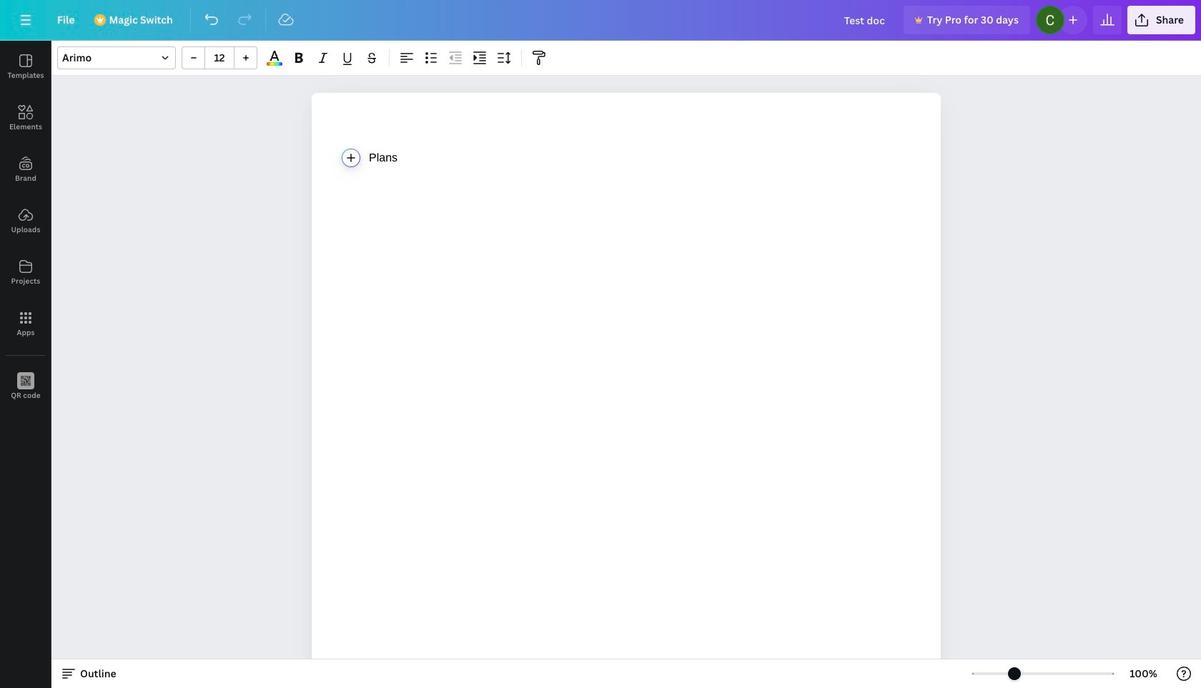 Task type: describe. For each thing, give the bounding box(es) containing it.
Zoom button
[[1121, 663, 1167, 686]]

side panel tab list
[[0, 41, 52, 413]]

color range image
[[267, 62, 282, 66]]

– – number field
[[210, 51, 230, 64]]



Task type: vqa. For each thing, say whether or not it's contained in the screenshot.
Search search field on the top right
no



Task type: locate. For each thing, give the bounding box(es) containing it.
group
[[182, 46, 258, 69]]

main menu bar
[[0, 0, 1202, 41]]

None text field
[[312, 93, 941, 689]]

Design title text field
[[833, 6, 898, 34]]



